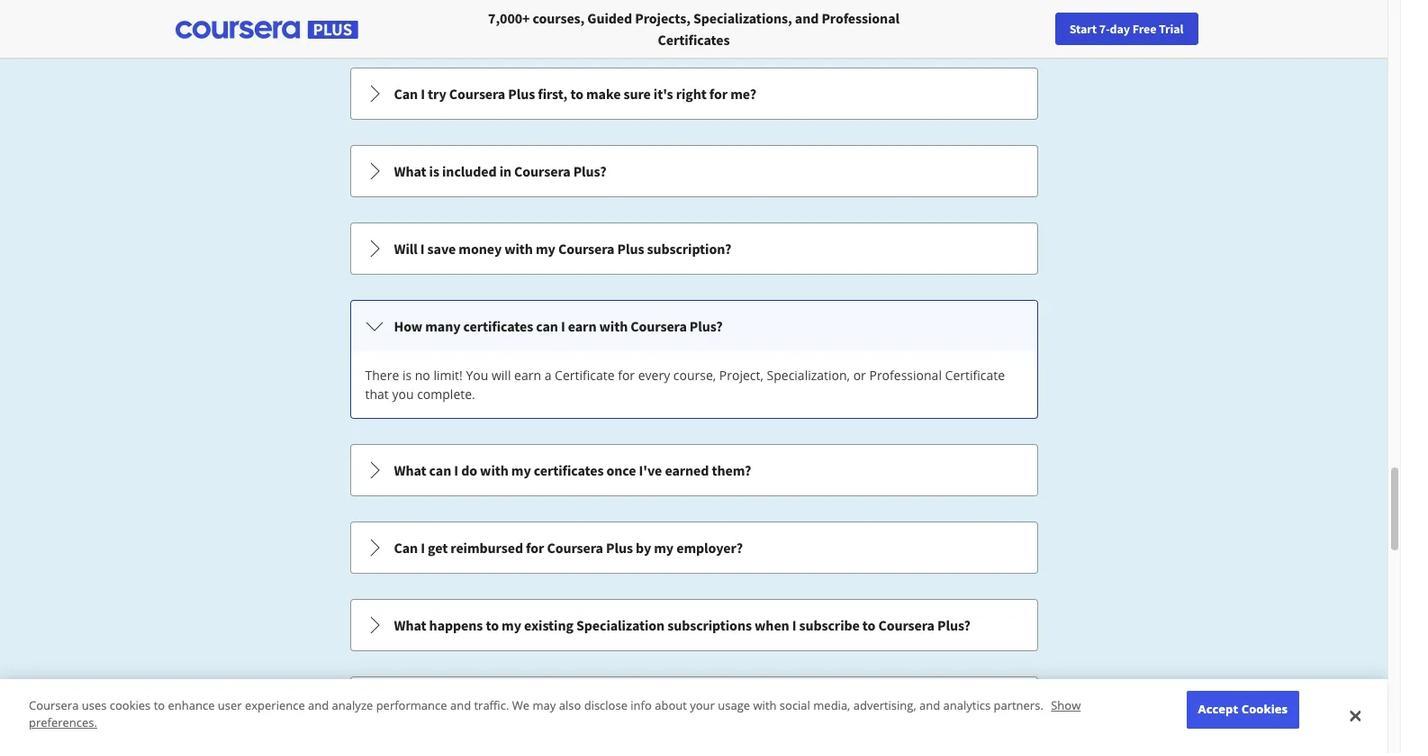 Task type: vqa. For each thing, say whether or not it's contained in the screenshot.
the rightmost "responsibilities"
no



Task type: describe. For each thing, give the bounding box(es) containing it.
show
[[1051, 697, 1081, 713]]

cookies
[[110, 697, 151, 713]]

specializations,
[[694, 9, 792, 27]]

1 vertical spatial can
[[429, 461, 451, 479]]

2 vertical spatial plus
[[606, 539, 633, 557]]

projects,
[[635, 9, 691, 27]]

start 7-day free trial button
[[1056, 13, 1199, 45]]

advertising,
[[854, 697, 917, 713]]

start
[[1070, 21, 1097, 37]]

it's
[[654, 85, 673, 103]]

accept cookies
[[1199, 701, 1288, 717]]

uses
[[82, 697, 107, 713]]

how many certificates can i earn with coursera plus?
[[394, 317, 723, 335]]

coursera right in
[[514, 162, 571, 180]]

analytics
[[944, 697, 991, 713]]

plus? inside how many certificates can i earn with coursera plus? dropdown button
[[690, 317, 723, 335]]

can i try coursera plus first, to make sure it's right for me? button
[[351, 68, 1037, 119]]

try
[[428, 85, 446, 103]]

info
[[631, 697, 652, 713]]

coursera up how many certificates can i earn with coursera plus?
[[558, 240, 615, 258]]

guided
[[588, 9, 632, 27]]

find your new career link
[[1121, 18, 1252, 41]]

i left get
[[421, 539, 425, 557]]

earned
[[665, 461, 709, 479]]

0 vertical spatial plus
[[508, 85, 535, 103]]

plus? inside "what is included in coursera plus?" dropdown button
[[573, 162, 607, 180]]

new
[[1182, 21, 1205, 37]]

reimbursed
[[451, 539, 523, 557]]

can i try coursera plus first, to make sure it's right for me?
[[394, 85, 757, 103]]

i left the do in the left of the page
[[454, 461, 459, 479]]

my inside dropdown button
[[654, 539, 674, 557]]

in
[[500, 162, 512, 180]]

you
[[466, 367, 488, 384]]

1 vertical spatial certificates
[[534, 461, 604, 479]]

free
[[1133, 21, 1157, 37]]

first,
[[538, 85, 568, 103]]

how many certificates can i earn with coursera plus? button
[[351, 301, 1037, 351]]

what for what can i do with my certificates once i've earned them?
[[394, 461, 427, 479]]

and left traffic.
[[450, 697, 471, 713]]

save
[[427, 240, 456, 258]]

included
[[442, 162, 497, 180]]

enhance
[[168, 697, 215, 713]]

day
[[1110, 21, 1130, 37]]

1 vertical spatial your
[[690, 697, 715, 713]]

disclose
[[584, 697, 628, 713]]

no
[[415, 367, 430, 384]]

coursera uses cookies to enhance user experience and analyze performance and traffic. we may also disclose info about your usage with social media, advertising, and analytics partners.
[[29, 697, 1047, 713]]

every
[[638, 367, 670, 384]]

your inside 'link'
[[1156, 21, 1179, 37]]

accept
[[1199, 701, 1239, 717]]

limit!
[[434, 367, 463, 384]]

trial
[[1159, 21, 1184, 37]]

7-
[[1100, 21, 1110, 37]]

to right subscribe
[[863, 616, 876, 634]]

coursera plus image
[[175, 21, 358, 39]]

coursera right the try
[[449, 85, 506, 103]]

or
[[854, 367, 866, 384]]

accept cookies button
[[1187, 691, 1300, 728]]

will
[[492, 367, 511, 384]]

and left analytics
[[920, 697, 941, 713]]

2 certificate from the left
[[945, 367, 1005, 384]]

usage
[[718, 697, 750, 713]]

that
[[365, 386, 389, 403]]

find your new career
[[1130, 21, 1243, 37]]

specialization
[[576, 616, 665, 634]]

i left the try
[[421, 85, 425, 103]]

about
[[655, 697, 687, 713]]

2 vertical spatial for
[[526, 539, 544, 557]]

list containing can i try coursera plus first, to make sure it's right for me?
[[348, 66, 1040, 731]]

do
[[461, 461, 477, 479]]

traffic.
[[474, 697, 509, 713]]

will i save money with my coursera plus subscription? button
[[351, 223, 1037, 274]]

media,
[[814, 697, 851, 713]]

make
[[586, 85, 621, 103]]

7,000+
[[488, 9, 530, 27]]

what happens to my existing specialization subscriptions when i subscribe to coursera plus?
[[394, 616, 971, 634]]

existing
[[524, 616, 574, 634]]

what is included in coursera plus? button
[[351, 146, 1037, 196]]

subscribe
[[799, 616, 860, 634]]

money
[[459, 240, 502, 258]]

once
[[607, 461, 636, 479]]

7,000+ courses, guided projects, specializations, and professional certificates
[[488, 9, 900, 49]]

me?
[[731, 85, 757, 103]]

you
[[392, 386, 414, 403]]

cookies
[[1242, 701, 1288, 717]]

professional inside there is no limit! you will earn a certificate for every course, project, specialization, or professional certificate that you complete.
[[870, 367, 942, 384]]

right
[[676, 85, 707, 103]]

my right money
[[536, 240, 556, 258]]

courses,
[[533, 9, 585, 27]]

coursera up every
[[631, 317, 687, 335]]



Task type: locate. For each thing, give the bounding box(es) containing it.
there
[[365, 367, 399, 384]]

coursera right subscribe
[[879, 616, 935, 634]]

them?
[[712, 461, 752, 479]]

your right find
[[1156, 21, 1179, 37]]

plus?
[[573, 162, 607, 180], [690, 317, 723, 335], [938, 616, 971, 634]]

what inside what can i do with my certificates once i've earned them? dropdown button
[[394, 461, 427, 479]]

1 horizontal spatial is
[[429, 162, 440, 180]]

plus left first,
[[508, 85, 535, 103]]

to right happens in the left bottom of the page
[[486, 616, 499, 634]]

is
[[429, 162, 440, 180], [403, 367, 412, 384]]

for inside there is no limit! you will earn a certificate for every course, project, specialization, or professional certificate that you complete.
[[618, 367, 635, 384]]

plus? inside what happens to my existing specialization subscriptions when i subscribe to coursera plus? dropdown button
[[938, 616, 971, 634]]

plus left subscription?
[[617, 240, 644, 258]]

0 vertical spatial what
[[394, 162, 427, 180]]

plus? up the course,
[[690, 317, 723, 335]]

i right when
[[792, 616, 797, 634]]

0 vertical spatial earn
[[568, 317, 597, 335]]

earn inside there is no limit! you will earn a certificate for every course, project, specialization, or professional certificate that you complete.
[[514, 367, 541, 384]]

earn inside dropdown button
[[568, 317, 597, 335]]

plus
[[508, 85, 535, 103], [617, 240, 644, 258], [606, 539, 633, 557]]

coursera left by
[[547, 539, 603, 557]]

for left the me?
[[710, 85, 728, 103]]

subscriptions
[[668, 616, 752, 634]]

what can i do with my certificates once i've earned them?
[[394, 461, 752, 479]]

performance
[[376, 697, 447, 713]]

many
[[425, 317, 461, 335]]

2 horizontal spatial plus?
[[938, 616, 971, 634]]

how
[[394, 317, 423, 335]]

start 7-day free trial
[[1070, 21, 1184, 37]]

1 what from the top
[[394, 162, 427, 180]]

coursera
[[449, 85, 506, 103], [514, 162, 571, 180], [558, 240, 615, 258], [631, 317, 687, 335], [547, 539, 603, 557], [879, 616, 935, 634], [29, 697, 79, 713]]

sure
[[624, 85, 651, 103]]

0 vertical spatial plus?
[[573, 162, 607, 180]]

plus? down make
[[573, 162, 607, 180]]

preferences.
[[29, 715, 97, 731]]

earn down will i save money with my coursera plus subscription?
[[568, 317, 597, 335]]

plus inside dropdown button
[[617, 240, 644, 258]]

a
[[545, 367, 552, 384]]

2 vertical spatial what
[[394, 616, 427, 634]]

and left analyze
[[308, 697, 329, 713]]

will i save money with my coursera plus subscription?
[[394, 240, 732, 258]]

coursera up "preferences."
[[29, 697, 79, 713]]

can
[[536, 317, 558, 335], [429, 461, 451, 479]]

1 horizontal spatial your
[[1156, 21, 1179, 37]]

is inside there is no limit! you will earn a certificate for every course, project, specialization, or professional certificate that you complete.
[[403, 367, 412, 384]]

and
[[795, 9, 819, 27], [308, 697, 329, 713], [450, 697, 471, 713], [920, 697, 941, 713]]

what
[[394, 162, 427, 180], [394, 461, 427, 479], [394, 616, 427, 634]]

with
[[505, 240, 533, 258], [599, 317, 628, 335], [480, 461, 509, 479], [753, 697, 777, 713]]

plus? up analytics
[[938, 616, 971, 634]]

and inside 7,000+ courses, guided projects, specializations, and professional certificates
[[795, 9, 819, 27]]

to right first,
[[571, 85, 584, 103]]

1 vertical spatial what
[[394, 461, 427, 479]]

to right cookies at the bottom left
[[154, 697, 165, 713]]

0 vertical spatial your
[[1156, 21, 1179, 37]]

0 horizontal spatial for
[[526, 539, 544, 557]]

employer?
[[677, 539, 743, 557]]

1 certificate from the left
[[555, 367, 615, 384]]

your
[[1156, 21, 1179, 37], [690, 697, 715, 713]]

can
[[394, 85, 418, 103], [394, 539, 418, 557]]

can for can i get reimbursed for coursera plus by my employer?
[[394, 539, 418, 557]]

is inside dropdown button
[[429, 162, 440, 180]]

1 horizontal spatial for
[[618, 367, 635, 384]]

to
[[571, 85, 584, 103], [486, 616, 499, 634], [863, 616, 876, 634], [154, 697, 165, 713]]

for right reimbursed
[[526, 539, 544, 557]]

course,
[[674, 367, 716, 384]]

what for what is included in coursera plus?
[[394, 162, 427, 180]]

complete.
[[417, 386, 475, 403]]

may
[[533, 697, 556, 713]]

and right specializations,
[[795, 9, 819, 27]]

1 vertical spatial is
[[403, 367, 412, 384]]

professional
[[822, 9, 900, 27], [870, 367, 942, 384]]

1 vertical spatial earn
[[514, 367, 541, 384]]

1 horizontal spatial earn
[[568, 317, 597, 335]]

also
[[559, 697, 581, 713]]

0 horizontal spatial is
[[403, 367, 412, 384]]

what happens to my existing specialization subscriptions when i subscribe to coursera plus? button
[[351, 600, 1037, 650]]

i've
[[639, 461, 662, 479]]

project,
[[720, 367, 764, 384]]

1 can from the top
[[394, 85, 418, 103]]

2 horizontal spatial for
[[710, 85, 728, 103]]

is left included
[[429, 162, 440, 180]]

what is included in coursera plus?
[[394, 162, 607, 180]]

career
[[1208, 21, 1243, 37]]

0 vertical spatial can
[[536, 317, 558, 335]]

by
[[636, 539, 651, 557]]

partners.
[[994, 697, 1044, 713]]

0 horizontal spatial earn
[[514, 367, 541, 384]]

can for can i try coursera plus first, to make sure it's right for me?
[[394, 85, 418, 103]]

is for what
[[429, 162, 440, 180]]

what inside what happens to my existing specialization subscriptions when i subscribe to coursera plus? dropdown button
[[394, 616, 427, 634]]

1 vertical spatial for
[[618, 367, 635, 384]]

show preferences.
[[29, 697, 1081, 731]]

certificates up will
[[464, 317, 533, 335]]

what inside "what is included in coursera plus?" dropdown button
[[394, 162, 427, 180]]

certificate
[[555, 367, 615, 384], [945, 367, 1005, 384]]

to inside can i try coursera plus first, to make sure it's right for me? dropdown button
[[571, 85, 584, 103]]

0 horizontal spatial your
[[690, 697, 715, 713]]

can left the do in the left of the page
[[429, 461, 451, 479]]

1 vertical spatial plus?
[[690, 317, 723, 335]]

0 horizontal spatial can
[[429, 461, 451, 479]]

can left the try
[[394, 85, 418, 103]]

can i get reimbursed for coursera plus by my employer? button
[[351, 522, 1037, 573]]

what can i do with my certificates once i've earned them? button
[[351, 445, 1037, 495]]

get
[[428, 539, 448, 557]]

subscription?
[[647, 240, 732, 258]]

0 vertical spatial can
[[394, 85, 418, 103]]

0 vertical spatial certificates
[[464, 317, 533, 335]]

list
[[348, 66, 1040, 731]]

2 what from the top
[[394, 461, 427, 479]]

social
[[780, 697, 811, 713]]

show preferences. link
[[29, 697, 1081, 731]]

i down will i save money with my coursera plus subscription?
[[561, 317, 565, 335]]

certificates
[[658, 31, 730, 49]]

can up a
[[536, 317, 558, 335]]

0 vertical spatial professional
[[822, 9, 900, 27]]

can left get
[[394, 539, 418, 557]]

i right will
[[420, 240, 425, 258]]

1 vertical spatial plus
[[617, 240, 644, 258]]

0 horizontal spatial plus?
[[573, 162, 607, 180]]

my right by
[[654, 539, 674, 557]]

earn
[[568, 317, 597, 335], [514, 367, 541, 384]]

analyze
[[332, 697, 373, 713]]

0 horizontal spatial certificate
[[555, 367, 615, 384]]

can i get reimbursed for coursera plus by my employer?
[[394, 539, 743, 557]]

1 horizontal spatial plus?
[[690, 317, 723, 335]]

your right about
[[690, 697, 715, 713]]

3 what from the top
[[394, 616, 427, 634]]

1 horizontal spatial certificate
[[945, 367, 1005, 384]]

plus left by
[[606, 539, 633, 557]]

certificates left once
[[534, 461, 604, 479]]

is for there
[[403, 367, 412, 384]]

find
[[1130, 21, 1153, 37]]

happens
[[429, 616, 483, 634]]

my right the do in the left of the page
[[512, 461, 531, 479]]

earn left a
[[514, 367, 541, 384]]

specialization,
[[767, 367, 850, 384]]

1 horizontal spatial can
[[536, 317, 558, 335]]

what left included
[[394, 162, 427, 180]]

2 vertical spatial plus?
[[938, 616, 971, 634]]

there is no limit! you will earn a certificate for every course, project, specialization, or professional certificate that you complete.
[[365, 367, 1005, 403]]

1 vertical spatial can
[[394, 539, 418, 557]]

professional inside 7,000+ courses, guided projects, specializations, and professional certificates
[[822, 9, 900, 27]]

what left the do in the left of the page
[[394, 461, 427, 479]]

we
[[512, 697, 530, 713]]

2 can from the top
[[394, 539, 418, 557]]

is left no on the left
[[403, 367, 412, 384]]

when
[[755, 616, 790, 634]]

what for what happens to my existing specialization subscriptions when i subscribe to coursera plus?
[[394, 616, 427, 634]]

my left 'existing'
[[502, 616, 521, 634]]

0 vertical spatial is
[[429, 162, 440, 180]]

will
[[394, 240, 418, 258]]

for left every
[[618, 367, 635, 384]]

i
[[421, 85, 425, 103], [420, 240, 425, 258], [561, 317, 565, 335], [454, 461, 459, 479], [421, 539, 425, 557], [792, 616, 797, 634]]

0 vertical spatial for
[[710, 85, 728, 103]]

experience
[[245, 697, 305, 713]]

1 vertical spatial professional
[[870, 367, 942, 384]]

None search field
[[248, 11, 644, 47]]

what left happens in the left bottom of the page
[[394, 616, 427, 634]]



